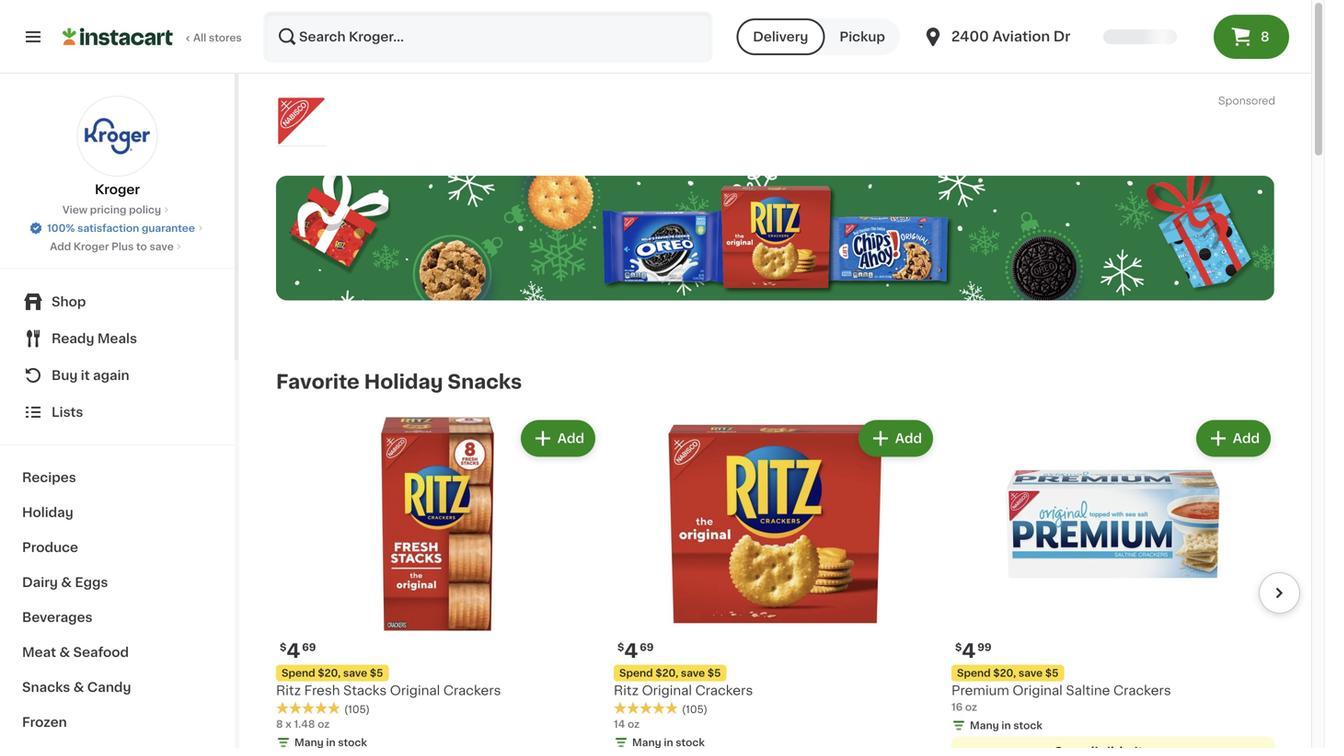 Task type: describe. For each thing, give the bounding box(es) containing it.
favorite
[[276, 372, 360, 392]]

original for premium original saltine crackers 16 oz
[[1013, 685, 1063, 697]]

ready meals button
[[11, 320, 224, 357]]

4 for fresh
[[287, 642, 300, 661]]

seafood
[[73, 646, 129, 659]]

ready meals link
[[11, 320, 224, 357]]

satisfaction
[[77, 223, 139, 233]]

meals
[[97, 332, 137, 345]]

crackers inside premium original saltine crackers 16 oz
[[1114, 685, 1172, 697]]

3 $5 from the left
[[1046, 668, 1059, 679]]

3 spend $20, save $5 from the left
[[958, 668, 1059, 679]]

add for first add button from the right
[[1234, 432, 1261, 445]]

dairy & eggs link
[[11, 565, 224, 600]]

$ for ritz original crackers
[[618, 643, 625, 653]]

3 4 from the left
[[963, 642, 976, 661]]

eggs
[[75, 576, 108, 589]]

99
[[978, 643, 992, 653]]

frozen
[[22, 716, 67, 729]]

2 crackers from the left
[[696, 685, 753, 697]]

guarantee
[[142, 223, 195, 233]]

2400
[[952, 30, 990, 43]]

stores
[[209, 33, 242, 43]]

in for ritz fresh stacks original crackers
[[326, 738, 336, 748]]

3 $20, from the left
[[994, 668, 1017, 679]]

recipes link
[[11, 460, 224, 495]]

shop
[[52, 296, 86, 308]]

many in stock for ritz fresh stacks original crackers
[[295, 738, 367, 748]]

$ 4 69 for original
[[618, 642, 654, 661]]

add for ritz fresh stacks original crackers add button
[[558, 432, 585, 445]]

2 horizontal spatial many in stock
[[970, 721, 1043, 731]]

buy it again link
[[11, 357, 224, 394]]

2400 aviation dr button
[[923, 11, 1071, 63]]

100% satisfaction guarantee
[[47, 223, 195, 233]]

100%
[[47, 223, 75, 233]]

pickup
[[840, 30, 886, 43]]

add kroger plus to save
[[50, 242, 174, 252]]

recipes
[[22, 471, 76, 484]]

oz inside premium original saltine crackers 16 oz
[[966, 702, 978, 713]]

again
[[93, 369, 130, 382]]

view pricing policy
[[63, 205, 161, 215]]

kroger link
[[77, 96, 158, 199]]

buy
[[52, 369, 78, 382]]

69 for original
[[640, 643, 654, 653]]

2 horizontal spatial many
[[970, 721, 1000, 731]]

premium original saltine crackers 16 oz
[[952, 685, 1172, 713]]

& for meat
[[59, 646, 70, 659]]

69 for fresh
[[302, 643, 316, 653]]

holiday link
[[11, 495, 224, 530]]

delivery
[[753, 30, 809, 43]]

add kroger plus to save link
[[50, 239, 185, 254]]

1 crackers from the left
[[444, 685, 501, 697]]

$5 for crackers
[[708, 668, 721, 679]]

& for dairy
[[61, 576, 72, 589]]

kroger logo image
[[77, 96, 158, 177]]

ritz original crackers
[[614, 685, 753, 697]]

8 for 8 x 1.48 oz
[[276, 720, 283, 730]]

ready
[[52, 332, 94, 345]]

produce link
[[11, 530, 224, 565]]

dairy & eggs
[[22, 576, 108, 589]]

aviation
[[993, 30, 1051, 43]]

1 horizontal spatial oz
[[628, 720, 640, 730]]

14
[[614, 720, 626, 730]]

stacks
[[343, 685, 387, 697]]

frozen link
[[11, 705, 224, 740]]

dairy
[[22, 576, 58, 589]]

dr
[[1054, 30, 1071, 43]]

holiday inside holiday link
[[22, 506, 73, 519]]

save for premium original saltine crackers
[[1019, 668, 1043, 679]]

view
[[63, 205, 88, 215]]

all
[[193, 33, 206, 43]]

shop link
[[11, 284, 224, 320]]

14 oz
[[614, 720, 640, 730]]

x
[[286, 720, 292, 730]]

add button for ritz fresh stacks original crackers
[[523, 422, 594, 455]]

ritz for ritz fresh stacks original crackers
[[276, 685, 301, 697]]

spend $20, save $5 for original
[[620, 668, 721, 679]]

in for ritz original crackers
[[664, 738, 674, 748]]

item carousel region
[[276, 409, 1301, 749]]

$ 4 69 for fresh
[[280, 642, 316, 661]]



Task type: vqa. For each thing, say whether or not it's contained in the screenshot.
MEAT & SEAFOOD LINK
yes



Task type: locate. For each thing, give the bounding box(es) containing it.
0 horizontal spatial many in stock
[[295, 738, 367, 748]]

holiday
[[364, 372, 443, 392], [22, 506, 73, 519]]

1 horizontal spatial $5
[[708, 668, 721, 679]]

$5 up the ritz original crackers
[[708, 668, 721, 679]]

1 vertical spatial &
[[59, 646, 70, 659]]

lists link
[[11, 394, 224, 431]]

1 $20, from the left
[[318, 668, 341, 679]]

meat & seafood link
[[11, 635, 224, 670]]

many in stock down premium
[[970, 721, 1043, 731]]

1 vertical spatial 8
[[276, 720, 283, 730]]

spend $20, save $5 up premium
[[958, 668, 1059, 679]]

stock down the ritz original crackers
[[676, 738, 705, 748]]

2 69 from the left
[[640, 643, 654, 653]]

spend $20, save $5 up the ritz original crackers
[[620, 668, 721, 679]]

stock
[[1014, 721, 1043, 731], [338, 738, 367, 748], [676, 738, 705, 748]]

snacks & candy link
[[11, 670, 224, 705]]

1 spend from the left
[[282, 668, 316, 679]]

8 button
[[1215, 15, 1290, 59]]

1.48
[[294, 720, 315, 730]]

$ 4 69
[[280, 642, 316, 661], [618, 642, 654, 661]]

2 horizontal spatial oz
[[966, 702, 978, 713]]

kroger
[[95, 183, 140, 196], [74, 242, 109, 252]]

1 horizontal spatial $
[[618, 643, 625, 653]]

69 up the ritz original crackers
[[640, 643, 654, 653]]

$
[[280, 643, 287, 653], [618, 643, 625, 653], [956, 643, 963, 653]]

view pricing policy link
[[63, 203, 172, 217]]

crackers
[[444, 685, 501, 697], [696, 685, 753, 697], [1114, 685, 1172, 697]]

8 left x
[[276, 720, 283, 730]]

spend $20, save $5 for fresh
[[282, 668, 383, 679]]

spend $20, save $5
[[282, 668, 383, 679], [620, 668, 721, 679], [958, 668, 1059, 679]]

0 vertical spatial kroger
[[95, 183, 140, 196]]

holiday right favorite
[[364, 372, 443, 392]]

2 vertical spatial &
[[73, 681, 84, 694]]

2 horizontal spatial spend $20, save $5
[[958, 668, 1059, 679]]

it
[[81, 369, 90, 382]]

many for ritz fresh stacks original crackers
[[295, 738, 324, 748]]

2 horizontal spatial spend
[[958, 668, 991, 679]]

100% satisfaction guarantee button
[[29, 217, 206, 236]]

1 $ from the left
[[280, 643, 287, 653]]

sponsored image
[[1220, 96, 1275, 107]]

produce
[[22, 541, 78, 554]]

0 horizontal spatial spend $20, save $5
[[282, 668, 383, 679]]

to
[[136, 242, 147, 252]]

$20, for fresh
[[318, 668, 341, 679]]

$5
[[370, 668, 383, 679], [708, 668, 721, 679], [1046, 668, 1059, 679]]

(105) for stacks
[[344, 705, 370, 715]]

add for add button associated with ritz original crackers
[[896, 432, 923, 445]]

8 up sponsored image
[[1261, 30, 1270, 43]]

2 spend from the left
[[620, 668, 653, 679]]

0 horizontal spatial crackers
[[444, 685, 501, 697]]

4 left 99
[[963, 642, 976, 661]]

& right meat
[[59, 646, 70, 659]]

4 up the ritz original crackers
[[625, 642, 638, 661]]

1 horizontal spatial spend
[[620, 668, 653, 679]]

$20, up the ritz original crackers
[[656, 668, 679, 679]]

oz right 14
[[628, 720, 640, 730]]

1 (105) from the left
[[344, 705, 370, 715]]

2400 aviation dr
[[952, 30, 1071, 43]]

0 horizontal spatial ritz
[[276, 685, 301, 697]]

2 (105) from the left
[[682, 705, 708, 715]]

4 for original
[[625, 642, 638, 661]]

2 spend $20, save $5 from the left
[[620, 668, 721, 679]]

3 add button from the left
[[1199, 422, 1270, 455]]

0 horizontal spatial original
[[390, 685, 440, 697]]

1 horizontal spatial ritz
[[614, 685, 639, 697]]

plus
[[112, 242, 134, 252]]

spend up the ritz original crackers
[[620, 668, 653, 679]]

8 for 8
[[1261, 30, 1270, 43]]

2 horizontal spatial 4
[[963, 642, 976, 661]]

many in stock down 1.48
[[295, 738, 367, 748]]

1 vertical spatial holiday
[[22, 506, 73, 519]]

page 1 of 5 group
[[276, 417, 1275, 749]]

1 horizontal spatial original
[[642, 685, 692, 697]]

0 horizontal spatial holiday
[[22, 506, 73, 519]]

2 $ from the left
[[618, 643, 625, 653]]

& left eggs
[[61, 576, 72, 589]]

stock for ritz fresh stacks original crackers
[[338, 738, 367, 748]]

oz right 1.48
[[318, 720, 330, 730]]

$ 4 99
[[956, 642, 992, 661]]

stock down premium original saltine crackers 16 oz
[[1014, 721, 1043, 731]]

save for ritz original crackers
[[681, 668, 706, 679]]

spend for fresh
[[282, 668, 316, 679]]

snacks & candy
[[22, 681, 131, 694]]

0 horizontal spatial $ 4 69
[[280, 642, 316, 661]]

add button for ritz original crackers
[[861, 422, 932, 455]]

8 inside "button"
[[1261, 30, 1270, 43]]

0 horizontal spatial 8
[[276, 720, 283, 730]]

$ inside $ 4 99
[[956, 643, 963, 653]]

2 add button from the left
[[861, 422, 932, 455]]

0 horizontal spatial in
[[326, 738, 336, 748]]

oz
[[966, 702, 978, 713], [318, 720, 330, 730], [628, 720, 640, 730]]

oz right 16
[[966, 702, 978, 713]]

$5 up premium original saltine crackers 16 oz
[[1046, 668, 1059, 679]]

2 horizontal spatial in
[[1002, 721, 1012, 731]]

nabisco holiday image
[[276, 176, 1275, 301]]

kroger down satisfaction
[[74, 242, 109, 252]]

lists
[[52, 406, 83, 419]]

fresh
[[304, 685, 340, 697]]

2 $20, from the left
[[656, 668, 679, 679]]

ritz up x
[[276, 685, 301, 697]]

in down premium
[[1002, 721, 1012, 731]]

0 horizontal spatial stock
[[338, 738, 367, 748]]

1 horizontal spatial 69
[[640, 643, 654, 653]]

original inside premium original saltine crackers 16 oz
[[1013, 685, 1063, 697]]

many in stock for ritz original crackers
[[633, 738, 705, 748]]

stock down stacks
[[338, 738, 367, 748]]

candy
[[87, 681, 131, 694]]

0 horizontal spatial 69
[[302, 643, 316, 653]]

(105) down the ritz original crackers
[[682, 705, 708, 715]]

(105)
[[344, 705, 370, 715], [682, 705, 708, 715]]

beverages
[[22, 611, 93, 624]]

Search field
[[265, 13, 711, 61]]

0 horizontal spatial $20,
[[318, 668, 341, 679]]

$ for ritz fresh stacks original crackers
[[280, 643, 287, 653]]

2 horizontal spatial $5
[[1046, 668, 1059, 679]]

None search field
[[263, 11, 713, 63]]

$20,
[[318, 668, 341, 679], [656, 668, 679, 679], [994, 668, 1017, 679]]

1 horizontal spatial holiday
[[364, 372, 443, 392]]

0 horizontal spatial add button
[[523, 422, 594, 455]]

& for snacks
[[73, 681, 84, 694]]

1 horizontal spatial in
[[664, 738, 674, 748]]

0 vertical spatial &
[[61, 576, 72, 589]]

16
[[952, 702, 963, 713]]

(105) down stacks
[[344, 705, 370, 715]]

save down the guarantee
[[150, 242, 174, 252]]

ritz for ritz original crackers
[[614, 685, 639, 697]]

1 vertical spatial snacks
[[22, 681, 70, 694]]

8 x 1.48 oz
[[276, 720, 330, 730]]

3 crackers from the left
[[1114, 685, 1172, 697]]

0 horizontal spatial spend
[[282, 668, 316, 679]]

all stores link
[[63, 11, 243, 63]]

add button
[[523, 422, 594, 455], [861, 422, 932, 455], [1199, 422, 1270, 455]]

stock for ritz original crackers
[[676, 738, 705, 748]]

favorite holiday snacks
[[276, 372, 522, 392]]

many down 1.48
[[295, 738, 324, 748]]

in
[[1002, 721, 1012, 731], [326, 738, 336, 748], [664, 738, 674, 748]]

buy it again
[[52, 369, 130, 382]]

1 horizontal spatial stock
[[676, 738, 705, 748]]

1 spend $20, save $5 from the left
[[282, 668, 383, 679]]

0 horizontal spatial $5
[[370, 668, 383, 679]]

many for ritz original crackers
[[633, 738, 662, 748]]

0 horizontal spatial (105)
[[344, 705, 370, 715]]

$ up x
[[280, 643, 287, 653]]

spend for original
[[620, 668, 653, 679]]

2 horizontal spatial add button
[[1199, 422, 1270, 455]]

1 vertical spatial kroger
[[74, 242, 109, 252]]

meat
[[22, 646, 56, 659]]

add
[[50, 242, 71, 252], [558, 432, 585, 445], [896, 432, 923, 445], [1234, 432, 1261, 445]]

many in stock down 14 oz
[[633, 738, 705, 748]]

2 horizontal spatial stock
[[1014, 721, 1043, 731]]

& left candy at bottom left
[[73, 681, 84, 694]]

1 horizontal spatial crackers
[[696, 685, 753, 697]]

1 horizontal spatial spend $20, save $5
[[620, 668, 721, 679]]

$ left 99
[[956, 643, 963, 653]]

0 horizontal spatial 4
[[287, 642, 300, 661]]

beverages link
[[11, 600, 224, 635]]

2 horizontal spatial crackers
[[1114, 685, 1172, 697]]

2 horizontal spatial $20,
[[994, 668, 1017, 679]]

3 spend from the left
[[958, 668, 991, 679]]

1 horizontal spatial many
[[633, 738, 662, 748]]

many down premium
[[970, 721, 1000, 731]]

8 inside page 1 of 5 group
[[276, 720, 283, 730]]

0 horizontal spatial $
[[280, 643, 287, 653]]

many in stock
[[970, 721, 1043, 731], [295, 738, 367, 748], [633, 738, 705, 748]]

1 horizontal spatial 4
[[625, 642, 638, 661]]

1 4 from the left
[[287, 642, 300, 661]]

save up premium original saltine crackers 16 oz
[[1019, 668, 1043, 679]]

2 $5 from the left
[[708, 668, 721, 679]]

1 horizontal spatial $20,
[[656, 668, 679, 679]]

1 ritz from the left
[[276, 685, 301, 697]]

8
[[1261, 30, 1270, 43], [276, 720, 283, 730]]

pricing
[[90, 205, 127, 215]]

$20, up premium
[[994, 668, 1017, 679]]

1 original from the left
[[390, 685, 440, 697]]

$20, up fresh
[[318, 668, 341, 679]]

original
[[390, 685, 440, 697], [642, 685, 692, 697], [1013, 685, 1063, 697]]

instacart logo image
[[63, 26, 173, 48]]

$20, for original
[[656, 668, 679, 679]]

2 4 from the left
[[625, 642, 638, 661]]

4
[[287, 642, 300, 661], [625, 642, 638, 661], [963, 642, 976, 661]]

2 original from the left
[[642, 685, 692, 697]]

0 horizontal spatial oz
[[318, 720, 330, 730]]

snacks
[[448, 372, 522, 392], [22, 681, 70, 694]]

2 $ 4 69 from the left
[[618, 642, 654, 661]]

$ 4 69 up the ritz original crackers
[[618, 642, 654, 661]]

kroger up view pricing policy link
[[95, 183, 140, 196]]

policy
[[129, 205, 161, 215]]

ready meals
[[52, 332, 137, 345]]

$5 up stacks
[[370, 668, 383, 679]]

0 vertical spatial 8
[[1261, 30, 1270, 43]]

$ 4 69 up fresh
[[280, 642, 316, 661]]

delivery button
[[737, 18, 825, 55]]

(105) for crackers
[[682, 705, 708, 715]]

69 up fresh
[[302, 643, 316, 653]]

1 horizontal spatial add button
[[861, 422, 932, 455]]

1 $ 4 69 from the left
[[280, 642, 316, 661]]

original for ritz original crackers
[[642, 685, 692, 697]]

save
[[150, 242, 174, 252], [343, 668, 368, 679], [681, 668, 706, 679], [1019, 668, 1043, 679]]

save for ritz fresh stacks original crackers
[[343, 668, 368, 679]]

ritz fresh stacks original crackers
[[276, 685, 501, 697]]

3 $ from the left
[[956, 643, 963, 653]]

2 horizontal spatial $
[[956, 643, 963, 653]]

service type group
[[737, 18, 900, 55]]

1 69 from the left
[[302, 643, 316, 653]]

spend up fresh
[[282, 668, 316, 679]]

0 vertical spatial holiday
[[364, 372, 443, 392]]

pickup button
[[825, 18, 900, 55]]

spend $20, save $5 up fresh
[[282, 668, 383, 679]]

0 horizontal spatial many
[[295, 738, 324, 748]]

many down 14 oz
[[633, 738, 662, 748]]

1 horizontal spatial many in stock
[[633, 738, 705, 748]]

spend up premium
[[958, 668, 991, 679]]

ritz
[[276, 685, 301, 697], [614, 685, 639, 697]]

save up the ritz original crackers
[[681, 668, 706, 679]]

1 horizontal spatial $ 4 69
[[618, 642, 654, 661]]

1 $5 from the left
[[370, 668, 383, 679]]

2 ritz from the left
[[614, 685, 639, 697]]

saltine
[[1067, 685, 1111, 697]]

1 horizontal spatial 8
[[1261, 30, 1270, 43]]

ritz up 14 oz
[[614, 685, 639, 697]]

$5 for stacks
[[370, 668, 383, 679]]

0 vertical spatial snacks
[[448, 372, 522, 392]]

0 horizontal spatial snacks
[[22, 681, 70, 694]]

3 original from the left
[[1013, 685, 1063, 697]]

$ up the ritz original crackers
[[618, 643, 625, 653]]

1 add button from the left
[[523, 422, 594, 455]]

1 horizontal spatial snacks
[[448, 372, 522, 392]]

2 horizontal spatial original
[[1013, 685, 1063, 697]]

all stores
[[193, 33, 242, 43]]

4 up x
[[287, 642, 300, 661]]

premium
[[952, 685, 1010, 697]]

save up stacks
[[343, 668, 368, 679]]

meat & seafood
[[22, 646, 129, 659]]

in down 8 x 1.48 oz
[[326, 738, 336, 748]]

★★★★★
[[276, 702, 341, 715], [276, 702, 341, 715], [614, 702, 679, 715], [614, 702, 679, 715]]

many
[[970, 721, 1000, 731], [295, 738, 324, 748], [633, 738, 662, 748]]

1 horizontal spatial (105)
[[682, 705, 708, 715]]

holiday down recipes at the bottom of page
[[22, 506, 73, 519]]

in down the ritz original crackers
[[664, 738, 674, 748]]

69
[[302, 643, 316, 653], [640, 643, 654, 653]]



